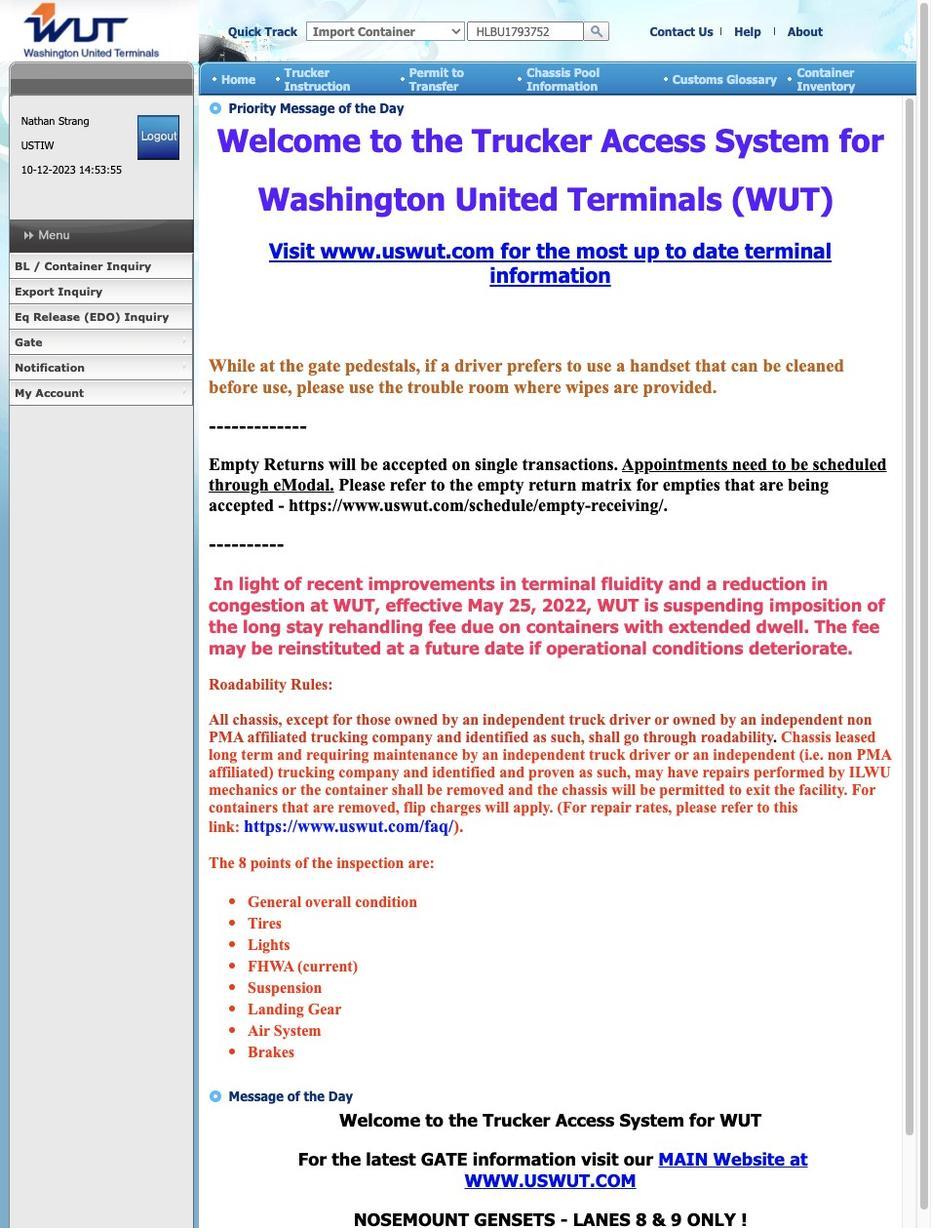 Task type: locate. For each thing, give the bounding box(es) containing it.
login image
[[138, 115, 180, 160]]

container up export inquiry
[[44, 260, 103, 272]]

1 horizontal spatial container
[[797, 65, 855, 79]]

inquiry up export inquiry link
[[107, 260, 151, 272]]

1 vertical spatial inquiry
[[58, 285, 103, 298]]

container
[[797, 65, 855, 79], [44, 260, 103, 272]]

my account
[[15, 386, 84, 399]]

eq
[[15, 310, 29, 323]]

inquiry right '(edo)'
[[124, 310, 169, 323]]

my account link
[[9, 380, 193, 406]]

gate link
[[9, 330, 193, 355]]

inquiry
[[107, 260, 151, 272], [58, 285, 103, 298], [124, 310, 169, 323]]

10-
[[21, 163, 37, 176]]

0 horizontal spatial container
[[44, 260, 103, 272]]

pool
[[574, 65, 600, 79]]

inquiry inside 'link'
[[107, 260, 151, 272]]

1 vertical spatial container
[[44, 260, 103, 272]]

inquiry for container
[[107, 260, 151, 272]]

container inside 'link'
[[44, 260, 103, 272]]

us
[[699, 24, 714, 38]]

release
[[33, 310, 80, 323]]

12-
[[37, 163, 52, 176]]

container down about
[[797, 65, 855, 79]]

0 vertical spatial container
[[797, 65, 855, 79]]

export inquiry
[[15, 285, 103, 298]]

instruction
[[285, 79, 351, 92]]

trucker
[[285, 65, 330, 79]]

eq release (edo) inquiry
[[15, 310, 169, 323]]

None text field
[[467, 21, 584, 41]]

customs
[[673, 72, 724, 85]]

export inquiry link
[[9, 279, 193, 304]]

transfer
[[409, 79, 459, 92]]

help link
[[735, 24, 762, 38]]

chassis
[[527, 65, 571, 79]]

permit
[[409, 65, 449, 79]]

container inside container inventory
[[797, 65, 855, 79]]

0 vertical spatial inquiry
[[107, 260, 151, 272]]

track
[[265, 24, 297, 38]]

bl / container inquiry link
[[9, 254, 193, 279]]

inquiry down bl / container inquiry
[[58, 285, 103, 298]]

notification
[[15, 361, 85, 374]]

gate
[[15, 336, 43, 348]]

2 vertical spatial inquiry
[[124, 310, 169, 323]]

nathan
[[21, 114, 55, 127]]

strang
[[58, 114, 89, 127]]

inquiry for (edo)
[[124, 310, 169, 323]]



Task type: vqa. For each thing, say whether or not it's contained in the screenshot.
16-
no



Task type: describe. For each thing, give the bounding box(es) containing it.
/
[[33, 260, 41, 272]]

14:53:55
[[79, 163, 122, 176]]

quick track
[[228, 24, 297, 38]]

home
[[221, 72, 256, 85]]

contact us link
[[650, 24, 714, 38]]

10-12-2023 14:53:55
[[21, 163, 122, 176]]

bl / container inquiry
[[15, 260, 151, 272]]

inventory
[[797, 79, 856, 92]]

ustiw
[[21, 139, 54, 151]]

glossary
[[727, 72, 777, 85]]

help
[[735, 24, 762, 38]]

eq release (edo) inquiry link
[[9, 304, 193, 330]]

permit to transfer
[[409, 65, 464, 92]]

2023
[[52, 163, 76, 176]]

(edo)
[[84, 310, 121, 323]]

my
[[15, 386, 32, 399]]

about link
[[788, 24, 823, 38]]

information
[[527, 79, 598, 92]]

account
[[35, 386, 84, 399]]

contact us
[[650, 24, 714, 38]]

quick
[[228, 24, 262, 38]]

trucker instruction
[[285, 65, 351, 92]]

nathan strang
[[21, 114, 89, 127]]

container inventory
[[797, 65, 856, 92]]

about
[[788, 24, 823, 38]]

contact
[[650, 24, 696, 38]]

bl
[[15, 260, 30, 272]]

notification link
[[9, 355, 193, 380]]

to
[[452, 65, 464, 79]]

customs glossary
[[673, 72, 777, 85]]

chassis pool information
[[527, 65, 600, 92]]

export
[[15, 285, 54, 298]]



